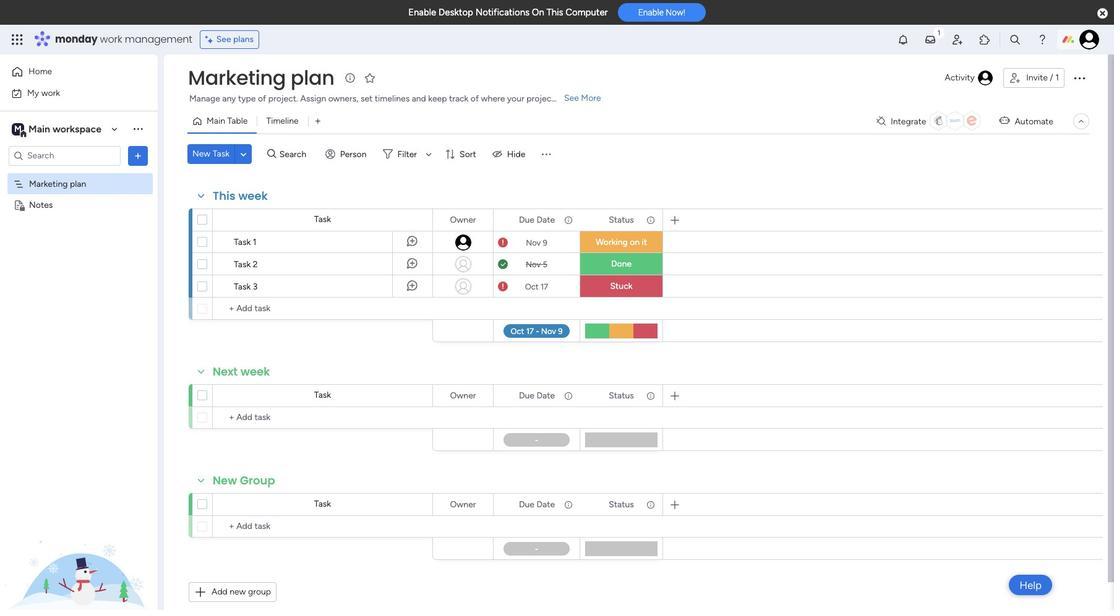 Task type: vqa. For each thing, say whether or not it's contained in the screenshot.
the leftmost WORK
yes



Task type: locate. For each thing, give the bounding box(es) containing it.
0 horizontal spatial 1
[[253, 237, 257, 248]]

1 horizontal spatial 1
[[1056, 72, 1060, 83]]

2 owner from the top
[[450, 390, 476, 401]]

0 vertical spatial marketing plan
[[188, 64, 335, 92]]

2 status from the top
[[609, 390, 634, 401]]

next week
[[213, 364, 270, 379]]

inbox image
[[925, 33, 937, 46]]

+ Add task text field
[[219, 519, 427, 534]]

0 vertical spatial plan
[[291, 64, 335, 92]]

enable inside button
[[639, 8, 664, 17]]

new left group
[[213, 473, 237, 488]]

3 status field from the top
[[606, 498, 637, 512]]

main inside workspace selection element
[[28, 123, 50, 135]]

menu image
[[541, 148, 553, 160]]

0 vertical spatial due date
[[519, 214, 555, 225]]

date
[[537, 214, 555, 225], [537, 390, 555, 401], [537, 499, 555, 510]]

0 vertical spatial work
[[100, 32, 122, 46]]

nov
[[526, 238, 541, 247], [526, 260, 541, 269]]

Search field
[[277, 145, 314, 163]]

arrow down image
[[422, 147, 436, 162]]

1 horizontal spatial marketing
[[188, 64, 286, 92]]

list box containing marketing plan
[[0, 171, 158, 383]]

due date for due date field related to second column information image from the bottom
[[519, 390, 555, 401]]

1 right /
[[1056, 72, 1060, 83]]

Owner field
[[447, 213, 479, 227], [447, 389, 479, 403], [447, 498, 479, 512]]

week down the angle down icon at the top left of page
[[239, 188, 268, 204]]

1 vertical spatial due date
[[519, 390, 555, 401]]

owner for this week
[[450, 214, 476, 225]]

1 horizontal spatial new
[[213, 473, 237, 488]]

marketing plan
[[188, 64, 335, 92], [29, 179, 86, 189]]

2 due date field from the top
[[516, 389, 558, 403]]

3 status from the top
[[609, 499, 634, 510]]

3 due from the top
[[519, 499, 535, 510]]

invite members image
[[952, 33, 964, 46]]

1 horizontal spatial of
[[471, 93, 479, 104]]

1 vertical spatial work
[[41, 88, 60, 98]]

3
[[253, 282, 258, 292]]

see left more on the top right of the page
[[565, 93, 579, 103]]

0 horizontal spatial this
[[213, 188, 236, 204]]

2 vertical spatial owner
[[450, 499, 476, 510]]

0 horizontal spatial of
[[258, 93, 266, 104]]

integrate
[[891, 116, 927, 127]]

1 horizontal spatial this
[[547, 7, 564, 18]]

1 vertical spatial plan
[[70, 179, 86, 189]]

of
[[258, 93, 266, 104], [471, 93, 479, 104]]

invite
[[1027, 72, 1049, 83]]

due date for due date field for 1st column information image from the bottom of the page
[[519, 499, 555, 510]]

marketing plan up notes
[[29, 179, 86, 189]]

see left plans
[[216, 34, 231, 45]]

0 vertical spatial status
[[609, 214, 634, 225]]

3 date from the top
[[537, 499, 555, 510]]

this week
[[213, 188, 268, 204]]

enable for enable now!
[[639, 8, 664, 17]]

2 vertical spatial date
[[537, 499, 555, 510]]

add
[[212, 587, 228, 597]]

1 vertical spatial date
[[537, 390, 555, 401]]

1 vertical spatial new
[[213, 473, 237, 488]]

1
[[1056, 72, 1060, 83], [253, 237, 257, 248]]

1 due date from the top
[[519, 214, 555, 225]]

sort button
[[440, 144, 484, 164]]

1 vertical spatial owner field
[[447, 389, 479, 403]]

monday
[[55, 32, 98, 46]]

see for see more
[[565, 93, 579, 103]]

0 vertical spatial status field
[[606, 213, 637, 227]]

1 vertical spatial this
[[213, 188, 236, 204]]

work right the my
[[41, 88, 60, 98]]

select product image
[[11, 33, 24, 46]]

on
[[532, 7, 545, 18]]

1 horizontal spatial work
[[100, 32, 122, 46]]

this down new task button
[[213, 188, 236, 204]]

week right "next"
[[241, 364, 270, 379]]

1 vertical spatial status field
[[606, 389, 637, 403]]

0 horizontal spatial plan
[[70, 179, 86, 189]]

main left the table
[[207, 116, 225, 126]]

1 date from the top
[[537, 214, 555, 225]]

0 vertical spatial owner
[[450, 214, 476, 225]]

option
[[0, 173, 158, 175]]

2 due date from the top
[[519, 390, 555, 401]]

this right on
[[547, 7, 564, 18]]

0 horizontal spatial new
[[193, 149, 211, 159]]

2 vertical spatial owner field
[[447, 498, 479, 512]]

Due Date field
[[516, 213, 558, 227], [516, 389, 558, 403], [516, 498, 558, 512]]

1 horizontal spatial enable
[[639, 8, 664, 17]]

0 vertical spatial nov
[[526, 238, 541, 247]]

1 horizontal spatial main
[[207, 116, 225, 126]]

list box
[[0, 171, 158, 383]]

work right "monday"
[[100, 32, 122, 46]]

0 vertical spatial column information image
[[564, 391, 574, 401]]

3 due date field from the top
[[516, 498, 558, 512]]

invite / 1 button
[[1004, 68, 1065, 88]]

manage
[[189, 93, 220, 104]]

owner for next week
[[450, 390, 476, 401]]

2 nov from the top
[[526, 260, 541, 269]]

dapulse close image
[[1098, 7, 1109, 20]]

enable now!
[[639, 8, 686, 17]]

status for week
[[609, 390, 634, 401]]

nov for nov 9
[[526, 238, 541, 247]]

done
[[612, 259, 632, 269]]

new inside field
[[213, 473, 237, 488]]

17
[[541, 282, 549, 291]]

private board image
[[13, 199, 25, 211]]

1 vertical spatial owner
[[450, 390, 476, 401]]

1 vertical spatial status
[[609, 390, 634, 401]]

apps image
[[979, 33, 992, 46]]

1 vertical spatial due date field
[[516, 389, 558, 403]]

week for this week
[[239, 188, 268, 204]]

2 vertical spatial due date field
[[516, 498, 558, 512]]

0 vertical spatial 1
[[1056, 72, 1060, 83]]

work
[[100, 32, 122, 46], [41, 88, 60, 98]]

main workspace
[[28, 123, 102, 135]]

2 vertical spatial status
[[609, 499, 634, 510]]

main table
[[207, 116, 248, 126]]

0 horizontal spatial work
[[41, 88, 60, 98]]

2 vertical spatial due
[[519, 499, 535, 510]]

enable
[[409, 7, 437, 18], [639, 8, 664, 17]]

2 column information image from the top
[[564, 500, 574, 510]]

help button
[[1010, 575, 1053, 596]]

see more link
[[563, 92, 603, 105]]

due
[[519, 214, 535, 225], [519, 390, 535, 401], [519, 499, 535, 510]]

0 horizontal spatial main
[[28, 123, 50, 135]]

manage any type of project. assign owners, set timelines and keep track of where your project stands.
[[189, 93, 585, 104]]

home
[[28, 66, 52, 77]]

1 owner field from the top
[[447, 213, 479, 227]]

person
[[340, 149, 367, 159]]

1 horizontal spatial marketing plan
[[188, 64, 335, 92]]

marketing
[[188, 64, 286, 92], [29, 179, 68, 189]]

2 vertical spatial status field
[[606, 498, 637, 512]]

2 vertical spatial due date
[[519, 499, 555, 510]]

marketing plan inside list box
[[29, 179, 86, 189]]

main table button
[[188, 111, 257, 131]]

0 vertical spatial this
[[547, 7, 564, 18]]

plan up the assign
[[291, 64, 335, 92]]

nov left 9 at the top left of page
[[526, 238, 541, 247]]

new
[[193, 149, 211, 159], [213, 473, 237, 488]]

1 vertical spatial marketing plan
[[29, 179, 86, 189]]

enable left desktop
[[409, 7, 437, 18]]

1 up the 2
[[253, 237, 257, 248]]

0 vertical spatial see
[[216, 34, 231, 45]]

1 due from the top
[[519, 214, 535, 225]]

1 vertical spatial due
[[519, 390, 535, 401]]

marketing plan up type
[[188, 64, 335, 92]]

0 vertical spatial week
[[239, 188, 268, 204]]

1 owner from the top
[[450, 214, 476, 225]]

0 vertical spatial due
[[519, 214, 535, 225]]

main right workspace icon
[[28, 123, 50, 135]]

Status field
[[606, 213, 637, 227], [606, 389, 637, 403], [606, 498, 637, 512]]

1 due date field from the top
[[516, 213, 558, 227]]

2 status field from the top
[[606, 389, 637, 403]]

1 horizontal spatial see
[[565, 93, 579, 103]]

main
[[207, 116, 225, 126], [28, 123, 50, 135]]

v2 overdue deadline image
[[498, 281, 508, 292]]

see plans button
[[200, 30, 259, 49]]

1 vertical spatial column information image
[[564, 500, 574, 510]]

see
[[216, 34, 231, 45], [565, 93, 579, 103]]

2 of from the left
[[471, 93, 479, 104]]

1 nov from the top
[[526, 238, 541, 247]]

project
[[527, 93, 555, 104]]

1 vertical spatial + add task text field
[[219, 410, 427, 425]]

marketing up 'any'
[[188, 64, 286, 92]]

add to favorites image
[[364, 71, 377, 84]]

task 1
[[234, 237, 257, 248]]

1 status from the top
[[609, 214, 634, 225]]

see inside button
[[216, 34, 231, 45]]

column information image for new group
[[646, 500, 656, 510]]

0 horizontal spatial enable
[[409, 7, 437, 18]]

see more
[[565, 93, 602, 103]]

1 vertical spatial nov
[[526, 260, 541, 269]]

+ Add task text field
[[219, 301, 427, 316], [219, 410, 427, 425]]

kendall parks image
[[1080, 30, 1100, 50]]

automate
[[1015, 116, 1054, 127]]

0 vertical spatial new
[[193, 149, 211, 159]]

0 vertical spatial due date field
[[516, 213, 558, 227]]

on
[[630, 237, 640, 248]]

v2 search image
[[267, 147, 277, 161]]

This week field
[[210, 188, 271, 204]]

plan inside list box
[[70, 179, 86, 189]]

keep
[[429, 93, 447, 104]]

main inside 'button'
[[207, 116, 225, 126]]

column information image
[[564, 215, 574, 225], [646, 215, 656, 225], [646, 391, 656, 401], [646, 500, 656, 510]]

0 horizontal spatial marketing plan
[[29, 179, 86, 189]]

1 image
[[934, 25, 945, 39]]

timelines
[[375, 93, 410, 104]]

angle down image
[[241, 149, 247, 159]]

0 vertical spatial owner field
[[447, 213, 479, 227]]

timeline
[[266, 116, 299, 126]]

v2 done deadline image
[[498, 258, 508, 270]]

task 2
[[234, 259, 258, 270]]

options image
[[132, 149, 144, 162], [476, 494, 485, 515], [563, 494, 572, 515], [646, 494, 654, 515]]

week for next week
[[241, 364, 270, 379]]

lottie animation image
[[0, 485, 158, 610]]

your
[[508, 93, 525, 104]]

see for see plans
[[216, 34, 231, 45]]

working on it
[[596, 237, 648, 248]]

main for main table
[[207, 116, 225, 126]]

Next week field
[[210, 364, 273, 380]]

1 status field from the top
[[606, 213, 637, 227]]

2 due from the top
[[519, 390, 535, 401]]

date for this week column information icon's due date field
[[537, 214, 555, 225]]

hide
[[508, 149, 526, 159]]

type
[[238, 93, 256, 104]]

project.
[[268, 93, 298, 104]]

column information image
[[564, 391, 574, 401], [564, 500, 574, 510]]

0 horizontal spatial see
[[216, 34, 231, 45]]

New Group field
[[210, 473, 278, 489]]

plan down search in workspace field
[[70, 179, 86, 189]]

invite / 1
[[1027, 72, 1060, 83]]

of right track
[[471, 93, 479, 104]]

enable left now!
[[639, 8, 664, 17]]

0 vertical spatial date
[[537, 214, 555, 225]]

0 horizontal spatial marketing
[[29, 179, 68, 189]]

notifications image
[[898, 33, 910, 46]]

of right type
[[258, 93, 266, 104]]

work inside button
[[41, 88, 60, 98]]

new
[[230, 587, 246, 597]]

due date for this week column information icon's due date field
[[519, 214, 555, 225]]

0 vertical spatial + add task text field
[[219, 301, 427, 316]]

add new group button
[[189, 583, 277, 602]]

this
[[547, 7, 564, 18], [213, 188, 236, 204]]

owner
[[450, 214, 476, 225], [450, 390, 476, 401], [450, 499, 476, 510]]

week
[[239, 188, 268, 204], [241, 364, 270, 379]]

1 vertical spatial week
[[241, 364, 270, 379]]

2 owner field from the top
[[447, 389, 479, 403]]

2 + add task text field from the top
[[219, 410, 427, 425]]

new down main table 'button'
[[193, 149, 211, 159]]

nov left 5 at the top left of the page
[[526, 260, 541, 269]]

notes
[[29, 200, 53, 210]]

task
[[213, 149, 230, 159], [314, 214, 331, 225], [234, 237, 251, 248], [234, 259, 251, 270], [234, 282, 251, 292], [314, 390, 331, 401], [314, 499, 331, 509]]

v2 overdue deadline image
[[498, 237, 508, 249]]

1 horizontal spatial plan
[[291, 64, 335, 92]]

marketing up notes
[[29, 179, 68, 189]]

2 date from the top
[[537, 390, 555, 401]]

new inside button
[[193, 149, 211, 159]]

add view image
[[315, 117, 321, 126]]

main for main workspace
[[28, 123, 50, 135]]

group
[[240, 473, 275, 488]]

my work button
[[7, 83, 133, 103]]

enable for enable desktop notifications on this computer
[[409, 7, 437, 18]]

date for due date field for 1st column information image from the bottom of the page
[[537, 499, 555, 510]]

next
[[213, 364, 238, 379]]

options image
[[1073, 71, 1088, 85], [476, 210, 485, 231], [563, 210, 572, 231], [646, 210, 654, 231], [476, 385, 485, 406], [563, 385, 572, 406], [646, 385, 654, 406]]

enable now! button
[[618, 3, 706, 22]]

due date field for this week column information icon
[[516, 213, 558, 227]]

3 due date from the top
[[519, 499, 555, 510]]

1 vertical spatial see
[[565, 93, 579, 103]]



Task type: describe. For each thing, give the bounding box(es) containing it.
2
[[253, 259, 258, 270]]

add new group
[[212, 587, 271, 597]]

plans
[[233, 34, 254, 45]]

lottie animation element
[[0, 485, 158, 610]]

status field for new group
[[606, 498, 637, 512]]

nov 9
[[526, 238, 548, 247]]

owners,
[[328, 93, 359, 104]]

activity
[[945, 72, 976, 83]]

1 vertical spatial marketing
[[29, 179, 68, 189]]

sort
[[460, 149, 477, 159]]

working
[[596, 237, 628, 248]]

1 column information image from the top
[[564, 391, 574, 401]]

enable desktop notifications on this computer
[[409, 7, 608, 18]]

Marketing plan field
[[185, 64, 338, 92]]

person button
[[320, 144, 374, 164]]

my work
[[27, 88, 60, 98]]

status field for next week
[[606, 389, 637, 403]]

hide button
[[488, 144, 533, 164]]

3 owner field from the top
[[447, 498, 479, 512]]

more
[[581, 93, 602, 103]]

1 of from the left
[[258, 93, 266, 104]]

task 3
[[234, 282, 258, 292]]

see plans
[[216, 34, 254, 45]]

monday work management
[[55, 32, 192, 46]]

workspace selection element
[[12, 122, 103, 138]]

desktop
[[439, 7, 474, 18]]

search everything image
[[1010, 33, 1022, 46]]

5
[[543, 260, 548, 269]]

set
[[361, 93, 373, 104]]

owner field for this week
[[447, 213, 479, 227]]

help image
[[1037, 33, 1049, 46]]

stands.
[[557, 93, 585, 104]]

filter button
[[378, 144, 436, 164]]

new for new group
[[213, 473, 237, 488]]

stuck
[[611, 281, 633, 292]]

m
[[14, 123, 22, 134]]

new group
[[213, 473, 275, 488]]

due date field for second column information image from the bottom
[[516, 389, 558, 403]]

timeline button
[[257, 111, 308, 131]]

workspace image
[[12, 122, 24, 136]]

where
[[481, 93, 505, 104]]

notifications
[[476, 7, 530, 18]]

due for this week column information icon
[[519, 214, 535, 225]]

due for second column information image from the bottom
[[519, 390, 535, 401]]

assign
[[300, 93, 326, 104]]

help
[[1020, 579, 1042, 591]]

9
[[543, 238, 548, 247]]

autopilot image
[[1000, 113, 1011, 129]]

task inside button
[[213, 149, 230, 159]]

nov 5
[[526, 260, 548, 269]]

now!
[[666, 8, 686, 17]]

home button
[[7, 62, 133, 82]]

/
[[1051, 72, 1054, 83]]

1 inside 'button'
[[1056, 72, 1060, 83]]

column information image for this week
[[564, 215, 574, 225]]

nov for nov 5
[[526, 260, 541, 269]]

due date field for 1st column information image from the bottom of the page
[[516, 498, 558, 512]]

table
[[227, 116, 248, 126]]

dapulse integrations image
[[877, 117, 886, 126]]

workspace
[[53, 123, 102, 135]]

group
[[248, 587, 271, 597]]

computer
[[566, 7, 608, 18]]

new for new task
[[193, 149, 211, 159]]

Search in workspace field
[[26, 149, 103, 163]]

3 owner from the top
[[450, 499, 476, 510]]

status for group
[[609, 499, 634, 510]]

activity button
[[940, 68, 999, 88]]

1 + add task text field from the top
[[219, 301, 427, 316]]

management
[[125, 32, 192, 46]]

owner field for next week
[[447, 389, 479, 403]]

1 vertical spatial 1
[[253, 237, 257, 248]]

work for my
[[41, 88, 60, 98]]

workspace options image
[[132, 123, 144, 135]]

show board description image
[[343, 72, 358, 84]]

date for due date field related to second column information image from the bottom
[[537, 390, 555, 401]]

filter
[[398, 149, 417, 159]]

it
[[642, 237, 648, 248]]

column information image for next week
[[646, 391, 656, 401]]

any
[[222, 93, 236, 104]]

due for 1st column information image from the bottom of the page
[[519, 499, 535, 510]]

0 vertical spatial marketing
[[188, 64, 286, 92]]

oct
[[525, 282, 539, 291]]

this inside the "this week" field
[[213, 188, 236, 204]]

track
[[449, 93, 469, 104]]

new task button
[[188, 144, 235, 164]]

collapse board header image
[[1077, 116, 1087, 126]]

oct 17
[[525, 282, 549, 291]]

my
[[27, 88, 39, 98]]

work for monday
[[100, 32, 122, 46]]

and
[[412, 93, 426, 104]]

new task
[[193, 149, 230, 159]]



